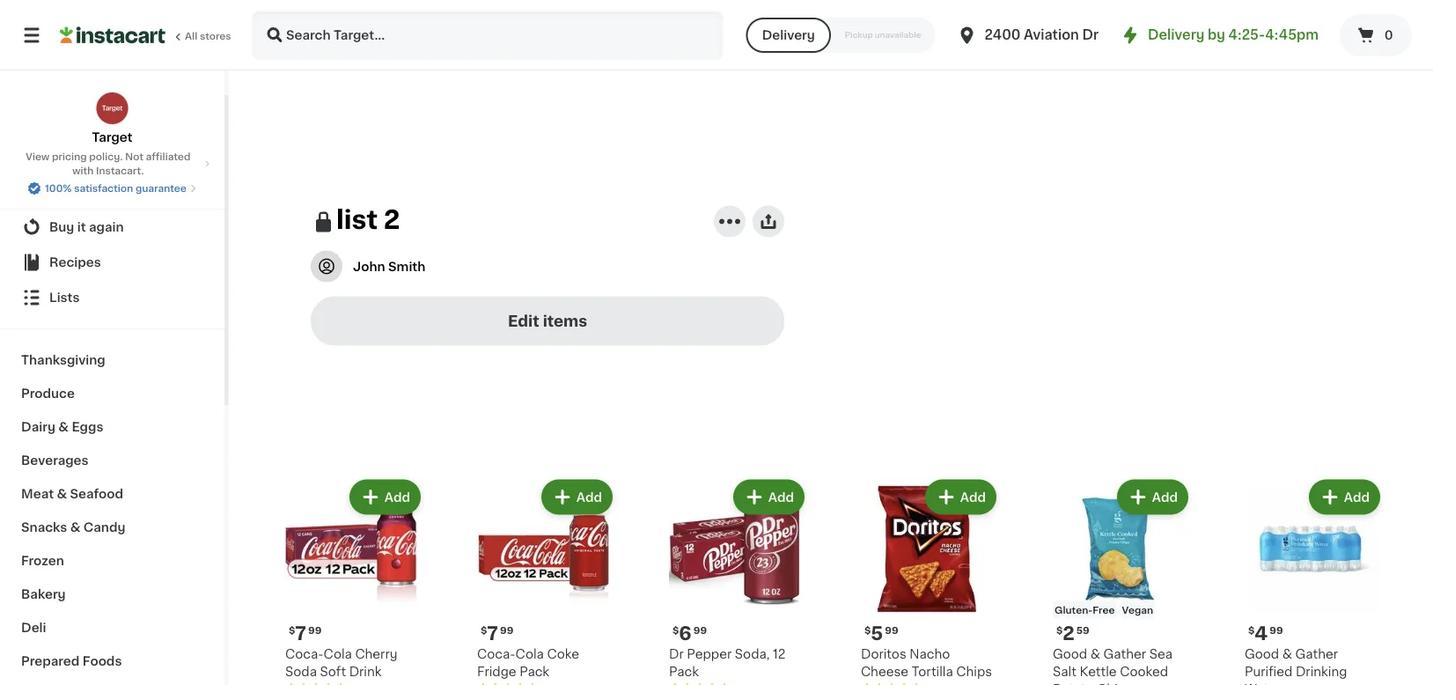 Task type: describe. For each thing, give the bounding box(es) containing it.
nacho
[[910, 647, 950, 660]]

by
[[1208, 29, 1226, 41]]

buy it again link
[[11, 210, 214, 245]]

buy it again
[[49, 221, 124, 233]]

snacks
[[21, 521, 67, 534]]

cola for soft
[[324, 647, 352, 660]]

good for 2
[[1053, 647, 1088, 660]]

buy
[[49, 221, 74, 233]]

add for good & gather purified drinking water
[[1344, 491, 1370, 503]]

shop link
[[11, 174, 214, 210]]

product group containing 4
[[1238, 476, 1384, 685]]

6
[[679, 624, 692, 643]]

john
[[353, 260, 385, 273]]

dairy & eggs
[[21, 421, 103, 433]]

frozen link
[[11, 544, 214, 578]]

pricing
[[52, 152, 87, 162]]

add button for coca-cola coke fridge pack
[[543, 481, 611, 513]]

& for snacks & candy
[[70, 521, 80, 534]]

doritos
[[861, 647, 907, 660]]

all stores link
[[60, 11, 232, 60]]

doritos nacho cheese tortilla chips
[[861, 647, 992, 677]]

99 for coca-cola cherry soda soft drink
[[308, 625, 322, 635]]

7 for coca-cola coke fridge pack
[[487, 624, 498, 643]]

good & gather purified drinking water
[[1245, 647, 1348, 685]]

coke
[[547, 647, 579, 660]]

meat & seafood link
[[11, 477, 214, 511]]

snacks & candy
[[21, 521, 125, 534]]

recipes link
[[11, 245, 214, 280]]

eggs
[[72, 421, 103, 433]]

2 for $
[[1063, 624, 1075, 643]]

add for coca-cola cherry soda soft drink
[[385, 491, 410, 503]]

again
[[89, 221, 124, 233]]

delivery button
[[746, 18, 831, 53]]

$ for dr pepper soda, 12 pack
[[673, 625, 679, 635]]

$ 6 99
[[673, 624, 707, 643]]

& for dairy & eggs
[[58, 421, 69, 433]]

all
[[185, 31, 197, 41]]

dr inside popup button
[[1083, 29, 1099, 41]]

view
[[26, 152, 50, 162]]

free
[[1093, 605, 1115, 614]]

product group containing 2
[[1046, 476, 1192, 685]]

12
[[773, 647, 786, 660]]

$ 7 99 for coca-cola cherry soda soft drink
[[289, 624, 322, 643]]

delivery for delivery
[[762, 29, 815, 41]]

2 product group from the left
[[470, 476, 616, 685]]

delivery by 4:25-4:45pm
[[1148, 29, 1319, 41]]

2400 aviation dr
[[985, 29, 1099, 41]]

product group containing 5
[[854, 476, 1000, 685]]

deli
[[21, 622, 46, 634]]

stores
[[200, 31, 231, 41]]

4:25-
[[1229, 29, 1266, 41]]

all stores
[[185, 31, 231, 41]]

$ for doritos nacho cheese tortilla chips
[[865, 625, 871, 635]]

thanksgiving
[[21, 354, 105, 366]]

prepared
[[21, 655, 80, 667]]

chips inside doritos nacho cheese tortilla chips
[[956, 665, 992, 677]]

$ for coca-cola cherry soda soft drink
[[289, 625, 295, 635]]

add for coca-cola coke fridge pack
[[577, 491, 602, 503]]

add for doritos nacho cheese tortilla chips
[[960, 491, 986, 503]]

good & gather sea salt kettle cooked potato chips
[[1053, 647, 1173, 685]]

coca-cola coke fridge pack
[[477, 647, 579, 677]]

dr pepper soda, 12 pack
[[669, 647, 786, 677]]

lists link
[[11, 280, 214, 315]]

edit
[[508, 314, 539, 329]]

items
[[543, 314, 587, 329]]

prepared foods link
[[11, 645, 214, 678]]

service type group
[[746, 18, 936, 53]]

dairy
[[21, 421, 55, 433]]

sea
[[1150, 647, 1173, 660]]

kettle
[[1080, 665, 1117, 677]]

add for dr pepper soda, 12 pack
[[768, 491, 794, 503]]

purified
[[1245, 665, 1293, 677]]

instacart logo image
[[60, 25, 166, 46]]

gather for 2
[[1104, 647, 1147, 660]]

beverages
[[21, 454, 89, 467]]

meat & seafood
[[21, 488, 123, 500]]

$ 4 99
[[1249, 624, 1283, 643]]

$ 5 99
[[865, 624, 899, 643]]

good for 4
[[1245, 647, 1280, 660]]

99 for coca-cola coke fridge pack
[[500, 625, 514, 635]]

fridge
[[477, 665, 516, 677]]

it
[[77, 221, 86, 233]]

add button for good & gather sea salt kettle cooked potato chips
[[1119, 481, 1187, 513]]

& for good & gather purified drinking water
[[1283, 647, 1293, 660]]

soda
[[285, 665, 317, 677]]

dr inside dr pepper soda, 12 pack
[[669, 647, 684, 660]]

edit items
[[508, 314, 587, 329]]



Task type: vqa. For each thing, say whether or not it's contained in the screenshot.
the rightmost Gather
yes



Task type: locate. For each thing, give the bounding box(es) containing it.
99 inside $ 5 99
[[885, 625, 899, 635]]

$ up purified
[[1249, 625, 1255, 635]]

coca- up fridge
[[477, 647, 516, 660]]

2 7 from the left
[[487, 624, 498, 643]]

chips right tortilla
[[956, 665, 992, 677]]

gather inside good & gather sea salt kettle cooked potato chips
[[1104, 647, 1147, 660]]

4 99 from the left
[[885, 625, 899, 635]]

7 up fridge
[[487, 624, 498, 643]]

3 99 from the left
[[694, 625, 707, 635]]

cola for pack
[[516, 647, 544, 660]]

cola inside coca-cola cherry soda soft drink
[[324, 647, 352, 660]]

7
[[295, 624, 306, 643], [487, 624, 498, 643]]

0
[[1385, 29, 1394, 41]]

cola up soft
[[324, 647, 352, 660]]

good inside good & gather sea salt kettle cooked potato chips
[[1053, 647, 1088, 660]]

5 product group from the left
[[1046, 476, 1192, 685]]

& up kettle
[[1091, 647, 1101, 660]]

seafood
[[70, 488, 123, 500]]

target
[[92, 131, 133, 144]]

99 up coca-cola cherry soda soft drink
[[308, 625, 322, 635]]

add
[[385, 491, 410, 503], [577, 491, 602, 503], [768, 491, 794, 503], [960, 491, 986, 503], [1152, 491, 1178, 503], [1344, 491, 1370, 503]]

vegan
[[1122, 605, 1154, 614]]

water
[[1245, 683, 1281, 685]]

4 add button from the left
[[927, 481, 995, 513]]

2
[[384, 207, 400, 232], [1063, 624, 1075, 643]]

2 gather from the left
[[1296, 647, 1338, 660]]

cherry
[[355, 647, 397, 660]]

& for meat & seafood
[[57, 488, 67, 500]]

5 add button from the left
[[1119, 481, 1187, 513]]

1 $ from the left
[[289, 625, 295, 635]]

2 coca- from the left
[[477, 647, 516, 660]]

deli link
[[11, 611, 214, 645]]

4 $ from the left
[[865, 625, 871, 635]]

cola left coke
[[516, 647, 544, 660]]

1 horizontal spatial 2
[[1063, 624, 1075, 643]]

lists
[[49, 291, 80, 304]]

pack inside coca-cola coke fridge pack
[[520, 665, 550, 677]]

1 horizontal spatial gather
[[1296, 647, 1338, 660]]

bakery link
[[11, 578, 214, 611]]

pack inside dr pepper soda, 12 pack
[[669, 665, 699, 677]]

& for good & gather sea salt kettle cooked potato chips
[[1091, 647, 1101, 660]]

add for good & gather sea salt kettle cooked potato chips
[[1152, 491, 1178, 503]]

1 vertical spatial dr
[[669, 647, 684, 660]]

bakery
[[21, 588, 66, 601]]

$ left 59
[[1057, 625, 1063, 635]]

7 for coca-cola cherry soda soft drink
[[295, 624, 306, 643]]

99 right 5
[[885, 625, 899, 635]]

99 inside $ 6 99
[[694, 625, 707, 635]]

0 horizontal spatial $ 7 99
[[289, 624, 322, 643]]

6 add from the left
[[1344, 491, 1370, 503]]

recipes
[[49, 256, 101, 269]]

5 99 from the left
[[1270, 625, 1283, 635]]

good up 'salt'
[[1053, 647, 1088, 660]]

drink
[[349, 665, 382, 677]]

$ up dr pepper soda, 12 pack
[[673, 625, 679, 635]]

0 vertical spatial dr
[[1083, 29, 1099, 41]]

drinking
[[1296, 665, 1348, 677]]

99
[[308, 625, 322, 635], [500, 625, 514, 635], [694, 625, 707, 635], [885, 625, 899, 635], [1270, 625, 1283, 635]]

$ inside $ 2 59
[[1057, 625, 1063, 635]]

0 horizontal spatial chips
[[956, 665, 992, 677]]

pack
[[520, 665, 550, 677], [669, 665, 699, 677]]

coca- inside coca-cola coke fridge pack
[[477, 647, 516, 660]]

chips inside good & gather sea salt kettle cooked potato chips
[[1097, 683, 1133, 685]]

4:45pm
[[1266, 29, 1319, 41]]

0 vertical spatial chips
[[956, 665, 992, 677]]

soft
[[320, 665, 346, 677]]

pack for 6
[[669, 665, 699, 677]]

2 for list
[[384, 207, 400, 232]]

john smith
[[353, 260, 426, 273]]

1 99 from the left
[[308, 625, 322, 635]]

1 7 from the left
[[295, 624, 306, 643]]

1 horizontal spatial good
[[1245, 647, 1280, 660]]

aviation
[[1024, 29, 1079, 41]]

gather inside good & gather purified drinking water
[[1296, 647, 1338, 660]]

add button for doritos nacho cheese tortilla chips
[[927, 481, 995, 513]]

1 horizontal spatial delivery
[[1148, 29, 1205, 41]]

0 horizontal spatial delivery
[[762, 29, 815, 41]]

2 $ 7 99 from the left
[[481, 624, 514, 643]]

4 add from the left
[[960, 491, 986, 503]]

3 product group from the left
[[662, 476, 808, 685]]

$ up fridge
[[481, 625, 487, 635]]

target logo image
[[96, 92, 129, 125]]

59
[[1077, 625, 1090, 635]]

1 coca- from the left
[[285, 647, 324, 660]]

satisfaction
[[74, 184, 133, 193]]

$ inside $ 6 99
[[673, 625, 679, 635]]

produce
[[21, 387, 75, 400]]

gather up drinking
[[1296, 647, 1338, 660]]

$ up doritos
[[865, 625, 871, 635]]

add button for dr pepper soda, 12 pack
[[735, 481, 803, 513]]

gather up 'cooked'
[[1104, 647, 1147, 660]]

not
[[125, 152, 144, 162]]

3 add from the left
[[768, 491, 794, 503]]

cola inside coca-cola coke fridge pack
[[516, 647, 544, 660]]

gather for 4
[[1296, 647, 1338, 660]]

1 cola from the left
[[324, 647, 352, 660]]

$
[[289, 625, 295, 635], [481, 625, 487, 635], [673, 625, 679, 635], [865, 625, 871, 635], [1057, 625, 1063, 635], [1249, 625, 1255, 635]]

0 vertical spatial 2
[[384, 207, 400, 232]]

1 horizontal spatial $ 7 99
[[481, 624, 514, 643]]

6 product group from the left
[[1238, 476, 1384, 685]]

candy
[[83, 521, 125, 534]]

99 right 4
[[1270, 625, 1283, 635]]

&
[[58, 421, 69, 433], [57, 488, 67, 500], [70, 521, 80, 534], [1091, 647, 1101, 660], [1283, 647, 1293, 660]]

1 add button from the left
[[351, 481, 419, 513]]

pack down coke
[[520, 665, 550, 677]]

product group containing 6
[[662, 476, 808, 685]]

1 horizontal spatial 7
[[487, 624, 498, 643]]

$ 7 99 up fridge
[[481, 624, 514, 643]]

instacart.
[[96, 166, 144, 176]]

prepared foods
[[21, 655, 122, 667]]

6 add button from the left
[[1311, 481, 1379, 513]]

edit items button
[[311, 296, 785, 346]]

0 horizontal spatial coca-
[[285, 647, 324, 660]]

snacks & candy link
[[11, 511, 214, 544]]

soda,
[[735, 647, 770, 660]]

cooked
[[1120, 665, 1169, 677]]

good
[[1053, 647, 1088, 660], [1245, 647, 1280, 660]]

coca- for soda
[[285, 647, 324, 660]]

2 $ from the left
[[481, 625, 487, 635]]

delivery inside button
[[762, 29, 815, 41]]

1 pack from the left
[[520, 665, 550, 677]]

delivery for delivery by 4:25-4:45pm
[[1148, 29, 1205, 41]]

99 right 6
[[694, 625, 707, 635]]

0 horizontal spatial good
[[1053, 647, 1088, 660]]

view pricing policy. not affiliated with instacart. link
[[14, 150, 210, 178]]

coca- for fridge
[[477, 647, 516, 660]]

5
[[871, 624, 883, 643]]

salt
[[1053, 665, 1077, 677]]

7 up 'soda'
[[295, 624, 306, 643]]

$ for good & gather sea salt kettle cooked potato chips
[[1057, 625, 1063, 635]]

$ inside $ 5 99
[[865, 625, 871, 635]]

gluten-
[[1055, 605, 1093, 614]]

1 vertical spatial 2
[[1063, 624, 1075, 643]]

4 product group from the left
[[854, 476, 1000, 685]]

& right meat
[[57, 488, 67, 500]]

1 good from the left
[[1053, 647, 1088, 660]]

produce link
[[11, 377, 214, 410]]

& inside good & gather purified drinking water
[[1283, 647, 1293, 660]]

delivery by 4:25-4:45pm link
[[1120, 25, 1319, 46]]

beverages link
[[11, 444, 214, 477]]

1 gather from the left
[[1104, 647, 1147, 660]]

2 99 from the left
[[500, 625, 514, 635]]

product group
[[278, 476, 424, 685], [470, 476, 616, 685], [662, 476, 808, 685], [854, 476, 1000, 685], [1046, 476, 1192, 685], [1238, 476, 1384, 685]]

2 good from the left
[[1245, 647, 1280, 660]]

policy.
[[89, 152, 123, 162]]

add button for coca-cola cherry soda soft drink
[[351, 481, 419, 513]]

0 horizontal spatial dr
[[669, 647, 684, 660]]

3 add button from the left
[[735, 481, 803, 513]]

0 horizontal spatial gather
[[1104, 647, 1147, 660]]

& left candy
[[70, 521, 80, 534]]

0 horizontal spatial pack
[[520, 665, 550, 677]]

99 for doritos nacho cheese tortilla chips
[[885, 625, 899, 635]]

2 right the "list"
[[384, 207, 400, 232]]

$ 7 99 up 'soda'
[[289, 624, 322, 643]]

100% satisfaction guarantee
[[45, 184, 187, 193]]

target link
[[92, 92, 133, 146]]

& inside good & gather sea salt kettle cooked potato chips
[[1091, 647, 1101, 660]]

foods
[[83, 655, 122, 667]]

potato
[[1053, 683, 1094, 685]]

Search field
[[254, 12, 722, 58]]

2 cola from the left
[[516, 647, 544, 660]]

$ up 'soda'
[[289, 625, 295, 635]]

meat
[[21, 488, 54, 500]]

& left eggs
[[58, 421, 69, 433]]

$ for good & gather purified drinking water
[[1249, 625, 1255, 635]]

smith
[[388, 260, 426, 273]]

dr down 6
[[669, 647, 684, 660]]

$ for coca-cola coke fridge pack
[[481, 625, 487, 635]]

good up purified
[[1245, 647, 1280, 660]]

dr
[[1083, 29, 1099, 41], [669, 647, 684, 660]]

coca- inside coca-cola cherry soda soft drink
[[285, 647, 324, 660]]

0 horizontal spatial 2
[[384, 207, 400, 232]]

list 2
[[336, 207, 400, 232]]

pack for 7
[[520, 665, 550, 677]]

4
[[1255, 624, 1268, 643]]

6 $ from the left
[[1249, 625, 1255, 635]]

99 for good & gather purified drinking water
[[1270, 625, 1283, 635]]

99 up coca-cola coke fridge pack
[[500, 625, 514, 635]]

2400 aviation dr button
[[957, 11, 1099, 60]]

& up purified
[[1283, 647, 1293, 660]]

guarantee
[[136, 184, 187, 193]]

delivery
[[1148, 29, 1205, 41], [762, 29, 815, 41]]

1 horizontal spatial pack
[[669, 665, 699, 677]]

1 $ 7 99 from the left
[[289, 624, 322, 643]]

0 button
[[1340, 14, 1412, 56]]

dairy & eggs link
[[11, 410, 214, 444]]

2 left 59
[[1063, 624, 1075, 643]]

1 horizontal spatial dr
[[1083, 29, 1099, 41]]

1 vertical spatial chips
[[1097, 683, 1133, 685]]

cheese
[[861, 665, 909, 677]]

$ 7 99 for coca-cola coke fridge pack
[[481, 624, 514, 643]]

coca-cola cherry soda soft drink
[[285, 647, 397, 677]]

coca- up 'soda'
[[285, 647, 324, 660]]

add button for good & gather purified drinking water
[[1311, 481, 1379, 513]]

100% satisfaction guarantee button
[[27, 178, 197, 195]]

shop
[[49, 186, 82, 198]]

chips down kettle
[[1097, 683, 1133, 685]]

100%
[[45, 184, 72, 193]]

2 add button from the left
[[543, 481, 611, 513]]

5 $ from the left
[[1057, 625, 1063, 635]]

thanksgiving link
[[11, 343, 214, 377]]

$ inside $ 4 99
[[1249, 625, 1255, 635]]

5 add from the left
[[1152, 491, 1178, 503]]

1 horizontal spatial coca-
[[477, 647, 516, 660]]

0 horizontal spatial 7
[[295, 624, 306, 643]]

2 pack from the left
[[669, 665, 699, 677]]

99 inside $ 4 99
[[1270, 625, 1283, 635]]

tortilla
[[912, 665, 953, 677]]

0 horizontal spatial cola
[[324, 647, 352, 660]]

1 horizontal spatial cola
[[516, 647, 544, 660]]

good inside good & gather purified drinking water
[[1245, 647, 1280, 660]]

1 horizontal spatial chips
[[1097, 683, 1133, 685]]

pack down 'pepper'
[[669, 665, 699, 677]]

3 $ from the left
[[673, 625, 679, 635]]

None search field
[[252, 11, 723, 60]]

99 for dr pepper soda, 12 pack
[[694, 625, 707, 635]]

$ 2 59
[[1057, 624, 1090, 643]]

dr right aviation
[[1083, 29, 1099, 41]]

1 product group from the left
[[278, 476, 424, 685]]

2 add from the left
[[577, 491, 602, 503]]

1 add from the left
[[385, 491, 410, 503]]



